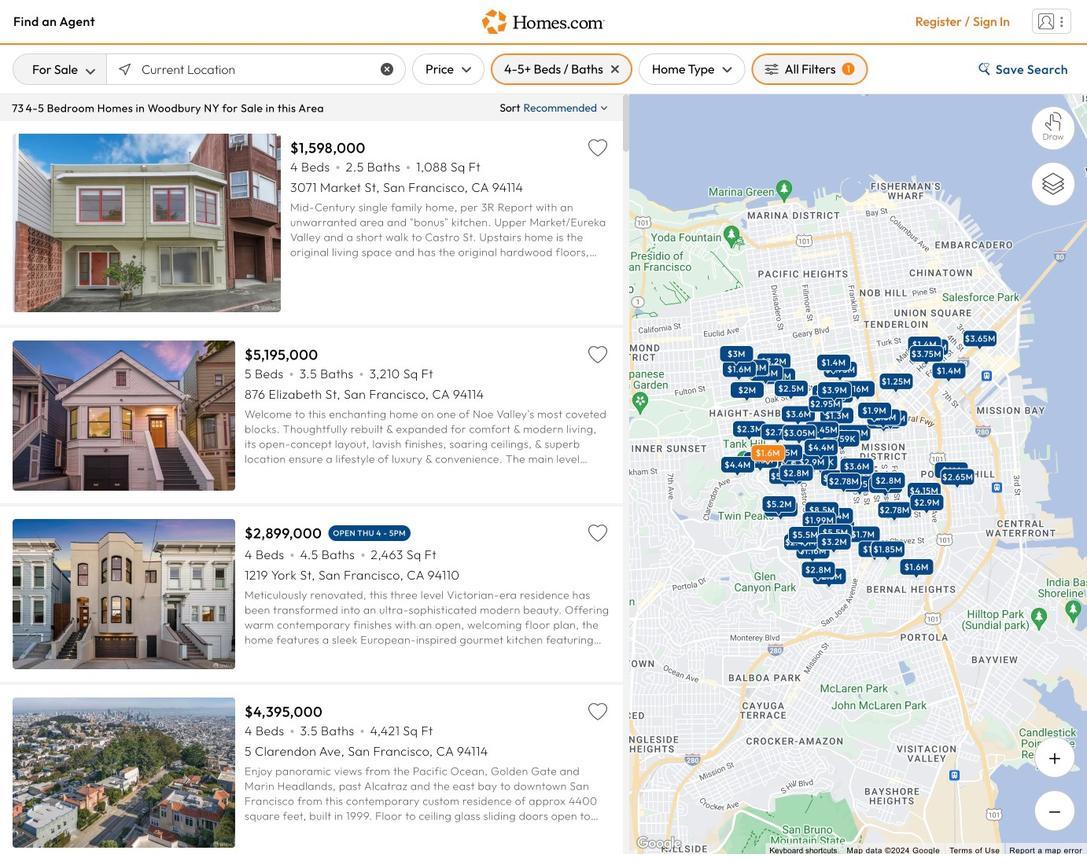 Task type: vqa. For each thing, say whether or not it's contained in the screenshot.
3071 Market St, San Francisco, CA 94114 image
yes



Task type: describe. For each thing, give the bounding box(es) containing it.
clear search button image
[[381, 63, 394, 76]]

Current Location text field
[[107, 54, 406, 85]]

next image image for 1219 york st, san francisco, ca 94110 image
[[220, 592, 227, 599]]

zoom in image
[[1050, 754, 1061, 765]]

map region
[[617, 0, 1088, 855]]

 image inside map 'region'
[[852, 468, 866, 482]]

zoom out image
[[1050, 807, 1061, 818]]

next image image for 3071 market st, san francisco, ca 94114 image
[[266, 220, 273, 227]]

add to favorites image for 3071 market st, san francisco, ca 94114 image
[[586, 135, 611, 161]]

876 elizabeth st, san francisco, ca 94114 image
[[13, 341, 235, 491]]

 image inside map 'region'
[[852, 468, 866, 482]]

last image image for 3071 market st, san francisco, ca 94114 image
[[21, 220, 28, 227]]

google image
[[634, 834, 686, 855]]

5 clarendon ave, san francisco, ca 94114 image
[[13, 698, 235, 849]]

add to favorites image for 876 elizabeth st, san francisco, ca 94114 image
[[586, 342, 611, 368]]



Task type: locate. For each thing, give the bounding box(es) containing it.
next image image
[[266, 220, 273, 227], [220, 413, 227, 420], [220, 592, 227, 599], [220, 771, 227, 778]]

1 add to favorites image from the top
[[586, 135, 611, 161]]

Current Location field
[[107, 54, 406, 85]]

3 add to favorites image from the top
[[586, 521, 611, 546]]

last image image
[[21, 220, 28, 227], [21, 413, 28, 420], [21, 592, 28, 599], [21, 771, 28, 778]]

 image
[[852, 468, 866, 482]]

1 vertical spatial add to favorites image
[[586, 342, 611, 368]]

2 vertical spatial add to favorites image
[[586, 521, 611, 546]]

 image
[[852, 468, 866, 482]]

3 last image image from the top
[[21, 592, 28, 599]]

last image image for 876 elizabeth st, san francisco, ca 94114 image
[[21, 413, 28, 420]]

1219 york st, san francisco, ca 94110 image
[[13, 520, 235, 670]]

add to favorites image for 1219 york st, san francisco, ca 94110 image
[[586, 521, 611, 546]]

last image image for 1219 york st, san francisco, ca 94110 image
[[21, 592, 28, 599]]

add to favorites image
[[586, 135, 611, 161], [586, 342, 611, 368], [586, 521, 611, 546]]

next image image for 876 elizabeth st, san francisco, ca 94114 image
[[220, 413, 227, 420]]

2 add to favorites image from the top
[[586, 342, 611, 368]]

3071 market st, san francisco, ca 94114 image
[[13, 134, 281, 313]]

4 last image image from the top
[[21, 771, 28, 778]]

2 last image image from the top
[[21, 413, 28, 420]]

last image image for 5 clarendon ave, san francisco, ca 94114 "image"
[[21, 771, 28, 778]]

1 last image image from the top
[[21, 220, 28, 227]]

search image
[[119, 64, 131, 76]]

map options dialog
[[1038, 173, 1071, 198]]

0 vertical spatial add to favorites image
[[586, 135, 611, 161]]

homes.com logo image
[[477, 6, 611, 36]]

next image image for 5 clarendon ave, san francisco, ca 94114 "image"
[[220, 771, 227, 778]]

add to favorites image
[[586, 700, 611, 725]]



